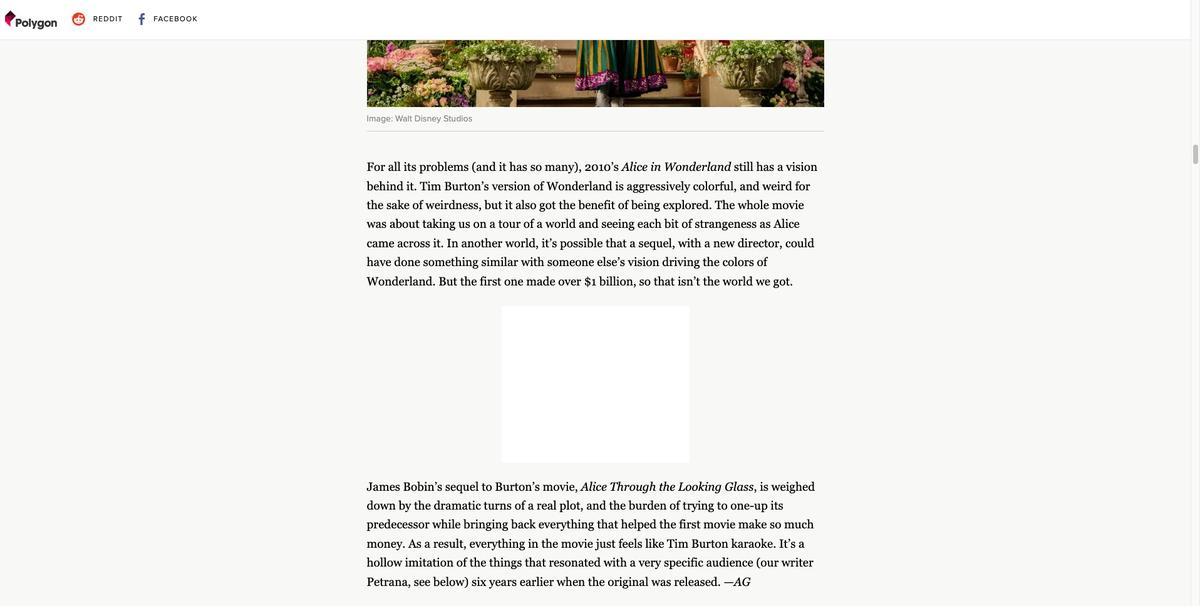 Task type: vqa. For each thing, say whether or not it's contained in the screenshot.
Josh
no



Task type: describe. For each thing, give the bounding box(es) containing it.
original
[[608, 576, 649, 589]]

each
[[638, 218, 662, 231]]

0 vertical spatial and
[[740, 180, 760, 193]]

years
[[489, 576, 517, 589]]

james bobin's sequel to burton's movie, alice through the looking glass
[[367, 480, 754, 494]]

being
[[631, 199, 661, 212]]

bit
[[665, 218, 679, 231]]

the down "behind"
[[367, 199, 384, 212]]

for
[[367, 161, 385, 174]]

across
[[397, 237, 430, 250]]

real
[[537, 499, 557, 513]]

1 horizontal spatial it.
[[433, 237, 444, 250]]

and inside , is weighed down by the dramatic turns of a real plot, and the burden of trying to one-up its predecessor while bringing back everything that helped the first movie make so much money. as a result, everything in the movie just feels like tim burton karaoke. it's a hollow imitation of the things that resonated with a very specific audience (our writer petrana, see below) six years earlier when the original was released. —
[[587, 499, 607, 513]]

trying
[[683, 499, 715, 513]]

down
[[367, 499, 396, 513]]

explored.
[[663, 199, 712, 212]]

as
[[760, 218, 771, 231]]

0 horizontal spatial so
[[531, 161, 542, 174]]

a down seeing
[[630, 237, 636, 250]]

burton's inside still has a vision behind it. tim burton's version of wonderland is aggressively colorful, and weird for the sake of weirdness, but it also got the benefit of being explored. the whole movie was about taking us on a tour of a world and seeing each bit of strangeness as alice came across it. in another world, it's possible that a sequel, with a new director, could have done something similar with someone else's vision driving the colors of wonderland. but the first one made over $1 billion, so that isn't the world we got.
[[444, 180, 489, 193]]

similar
[[482, 256, 519, 269]]

one-
[[731, 499, 755, 513]]

alice inside still has a vision behind it. tim burton's version of wonderland is aggressively colorful, and weird for the sake of weirdness, but it also got the benefit of being explored. the whole movie was about taking us on a tour of a world and seeing each bit of strangeness as alice came across it. in another world, it's possible that a sequel, with a new director, could have done something similar with someone else's vision driving the colors of wonderland. but the first one made over $1 billion, so that isn't the world we got.
[[774, 218, 800, 231]]

we
[[756, 275, 771, 288]]

alice (mia wasikowska) stands in an absurdly brightly colored striped skirt and silk blouse with a humongous gold and red collar piece, in front of a similarly bright red-and-white painted-lady style house surrounded by greenery in disney's live-action movie alice through the looking glass image
[[367, 0, 824, 107]]

that left isn't
[[654, 275, 675, 288]]

still
[[734, 161, 754, 174]]

could
[[786, 237, 815, 250]]

one
[[504, 275, 524, 288]]

still has a vision behind it. tim burton's version of wonderland is aggressively colorful, and weird for the sake of weirdness, but it also got the benefit of being explored. the whole movie was about taking us on a tour of a world and seeing each bit of strangeness as alice came across it. in another world, it's possible that a sequel, with a new director, could have done something similar with someone else's vision driving the colors of wonderland. but the first one made over $1 billion, so that isn't the world we got.
[[367, 161, 818, 288]]

0 vertical spatial to
[[482, 480, 492, 494]]

billion,
[[600, 275, 637, 288]]

specific
[[664, 557, 704, 570]]

as
[[409, 538, 422, 551]]

a left real
[[528, 499, 534, 513]]

in inside , is weighed down by the dramatic turns of a real plot, and the burden of trying to one-up its predecessor while bringing back everything that helped the first movie make so much money. as a result, everything in the movie just feels like tim burton karaoke. it's a hollow imitation of the things that resonated with a very specific audience (our writer petrana, see below) six years earlier when the original was released. —
[[528, 538, 539, 551]]

movie inside still has a vision behind it. tim burton's version of wonderland is aggressively colorful, and weird for the sake of weirdness, but it also got the benefit of being explored. the whole movie was about taking us on a tour of a world and seeing each bit of strangeness as alice came across it. in another world, it's possible that a sequel, with a new director, could have done something similar with someone else's vision driving the colors of wonderland. but the first one made over $1 billion, so that isn't the world we got.
[[772, 199, 804, 212]]

also
[[516, 199, 537, 212]]

imitation
[[405, 557, 454, 570]]

$1
[[584, 275, 597, 288]]

a up weird
[[778, 161, 784, 174]]

another
[[462, 237, 503, 250]]

burton
[[692, 538, 729, 551]]

, is weighed down by the dramatic turns of a real plot, and the burden of trying to one-up its predecessor while bringing back everything that helped the first movie make so much money. as a result, everything in the movie just feels like tim burton karaoke. it's a hollow imitation of the things that resonated with a very specific audience (our writer petrana, see below) six years earlier when the original was released. —
[[367, 480, 815, 589]]

image: walt disney studios
[[367, 113, 473, 124]]

0 vertical spatial it
[[499, 161, 507, 174]]

whole
[[738, 199, 770, 212]]

weirdness,
[[426, 199, 482, 212]]

all
[[388, 161, 401, 174]]

the right but on the top
[[460, 275, 477, 288]]

benefit
[[579, 199, 615, 212]]

the up resonated
[[542, 538, 559, 551]]

many),
[[545, 161, 582, 174]]

much
[[785, 518, 814, 532]]

wonderland.
[[367, 275, 436, 288]]

six
[[472, 576, 487, 589]]

new
[[714, 237, 735, 250]]

1 vertical spatial world
[[723, 275, 753, 288]]

was inside , is weighed down by the dramatic turns of a real plot, and the burden of trying to one-up its predecessor while bringing back everything that helped the first movie make so much money. as a result, everything in the movie just feels like tim burton karaoke. it's a hollow imitation of the things that resonated with a very specific audience (our writer petrana, see below) six years earlier when the original was released. —
[[652, 576, 672, 589]]

a right "on"
[[490, 218, 496, 231]]

colorful,
[[693, 180, 737, 193]]

burden
[[629, 499, 667, 513]]

result,
[[433, 538, 467, 551]]

us
[[459, 218, 471, 231]]

behind
[[367, 180, 404, 193]]

the
[[715, 199, 735, 212]]

first inside , is weighed down by the dramatic turns of a real plot, and the burden of trying to one-up its predecessor while bringing back everything that helped the first movie make so much money. as a result, everything in the movie just feels like tim burton karaoke. it's a hollow imitation of the things that resonated with a very specific audience (our writer petrana, see below) six years earlier when the original was released. —
[[679, 518, 701, 532]]

hollow
[[367, 557, 402, 570]]

weird
[[763, 180, 793, 193]]

1 has from the left
[[510, 161, 528, 174]]

up
[[755, 499, 768, 513]]

version
[[492, 180, 531, 193]]

a right as
[[425, 538, 431, 551]]

over
[[559, 275, 581, 288]]

but
[[485, 199, 502, 212]]

reddit
[[93, 14, 123, 23]]

things
[[489, 557, 522, 570]]

movie,
[[543, 480, 578, 494]]

tour
[[499, 218, 521, 231]]

reddit link
[[67, 8, 128, 31]]

taking
[[423, 218, 456, 231]]

advertisement element
[[502, 306, 690, 463]]

is inside still has a vision behind it. tim burton's version of wonderland is aggressively colorful, and weird for the sake of weirdness, but it also got the benefit of being explored. the whole movie was about taking us on a tour of a world and seeing each bit of strangeness as alice came across it. in another world, it's possible that a sequel, with a new director, could have done something similar with someone else's vision driving the colors of wonderland. but the first one made over $1 billion, so that isn't the world we got.
[[616, 180, 624, 193]]

released.
[[674, 576, 721, 589]]

ag
[[734, 576, 751, 589]]

0 horizontal spatial it.
[[407, 180, 417, 193]]

else's
[[597, 256, 625, 269]]

it's
[[542, 237, 557, 250]]

2 horizontal spatial with
[[679, 237, 702, 250]]

so inside , is weighed down by the dramatic turns of a real plot, and the burden of trying to one-up its predecessor while bringing back everything that helped the first movie make so much money. as a result, everything in the movie just feels like tim burton karaoke. it's a hollow imitation of the things that resonated with a very specific audience (our writer petrana, see below) six years earlier when the original was released. —
[[770, 518, 782, 532]]

so inside still has a vision behind it. tim burton's version of wonderland is aggressively colorful, and weird for the sake of weirdness, but it also got the benefit of being explored. the whole movie was about taking us on a tour of a world and seeing each bit of strangeness as alice came across it. in another world, it's possible that a sequel, with a new director, could have done something similar with someone else's vision driving the colors of wonderland. but the first one made over $1 billion, so that isn't the world we got.
[[640, 275, 651, 288]]

0 vertical spatial wonderland
[[664, 161, 731, 174]]

with inside , is weighed down by the dramatic turns of a real plot, and the burden of trying to one-up its predecessor while bringing back everything that helped the first movie make so much money. as a result, everything in the movie just feels like tim burton karaoke. it's a hollow imitation of the things that resonated with a very specific audience (our writer petrana, see below) six years earlier when the original was released. —
[[604, 557, 627, 570]]

1 vertical spatial and
[[579, 218, 599, 231]]

dramatic
[[434, 499, 481, 513]]

very
[[639, 557, 661, 570]]

0 vertical spatial everything
[[539, 518, 595, 532]]

on
[[473, 218, 487, 231]]

that up earlier
[[525, 557, 546, 570]]

audience
[[707, 557, 754, 570]]

weighed
[[772, 480, 815, 494]]

aggressively
[[627, 180, 691, 193]]

of up "back"
[[515, 499, 525, 513]]

1 horizontal spatial burton's
[[495, 480, 540, 494]]

below)
[[434, 576, 469, 589]]

of up seeing
[[618, 199, 629, 212]]

0 horizontal spatial movie
[[561, 538, 593, 551]]

director,
[[738, 237, 783, 250]]

about
[[390, 218, 420, 231]]

of right bit
[[682, 218, 692, 231]]

disney
[[415, 113, 441, 124]]



Task type: locate. For each thing, give the bounding box(es) containing it.
world down colors
[[723, 275, 753, 288]]

0 vertical spatial first
[[480, 275, 502, 288]]

1 horizontal spatial wonderland
[[664, 161, 731, 174]]

the up six
[[470, 557, 487, 570]]

writer
[[782, 557, 814, 570]]

wonderland
[[664, 161, 731, 174], [547, 180, 613, 193]]

alice up aggressively
[[622, 161, 648, 174]]

see
[[414, 576, 431, 589]]

0 vertical spatial in
[[651, 161, 661, 174]]

bobin's
[[403, 480, 443, 494]]

someone
[[548, 256, 595, 269]]

1 vertical spatial it.
[[433, 237, 444, 250]]

1 horizontal spatial in
[[651, 161, 661, 174]]

wonderland inside still has a vision behind it. tim burton's version of wonderland is aggressively colorful, and weird for the sake of weirdness, but it also got the benefit of being explored. the whole movie was about taking us on a tour of a world and seeing each bit of strangeness as alice came across it. in another world, it's possible that a sequel, with a new director, could have done something similar with someone else's vision driving the colors of wonderland. but the first one made over $1 billion, so that isn't the world we got.
[[547, 180, 613, 193]]

tim
[[420, 180, 442, 193], [667, 538, 689, 551]]

to
[[482, 480, 492, 494], [717, 499, 728, 513]]

1 vertical spatial first
[[679, 518, 701, 532]]

the right 'when'
[[588, 576, 605, 589]]

is
[[616, 180, 624, 193], [760, 480, 769, 494]]

sake
[[387, 199, 410, 212]]

0 vertical spatial its
[[404, 161, 417, 174]]

alice right as
[[774, 218, 800, 231]]

feels
[[619, 538, 643, 551]]

but
[[439, 275, 458, 288]]

0 horizontal spatial to
[[482, 480, 492, 494]]

facebook
[[154, 14, 198, 23]]

burton's
[[444, 180, 489, 193], [495, 480, 540, 494]]

has
[[510, 161, 528, 174], [757, 161, 775, 174]]

it. left "in"
[[433, 237, 444, 250]]

in down "back"
[[528, 538, 539, 551]]

and right plot,
[[587, 499, 607, 513]]

vision up for
[[787, 161, 818, 174]]

predecessor
[[367, 518, 430, 532]]

burton's up turns
[[495, 480, 540, 494]]

that down seeing
[[606, 237, 627, 250]]

strangeness
[[695, 218, 757, 231]]

its right up
[[771, 499, 784, 513]]

facebook link
[[133, 8, 203, 31]]

world up it's
[[546, 218, 576, 231]]

0 horizontal spatial first
[[480, 275, 502, 288]]

of up 'below)'
[[457, 557, 467, 570]]

1 horizontal spatial its
[[771, 499, 784, 513]]

sequel,
[[639, 237, 676, 250]]

first down the trying
[[679, 518, 701, 532]]

a right it's
[[799, 538, 805, 551]]

2 vertical spatial alice
[[581, 480, 607, 494]]

2 vertical spatial so
[[770, 518, 782, 532]]

0 vertical spatial movie
[[772, 199, 804, 212]]

0 horizontal spatial its
[[404, 161, 417, 174]]

1 horizontal spatial first
[[679, 518, 701, 532]]

turns
[[484, 499, 512, 513]]

with
[[679, 237, 702, 250], [521, 256, 545, 269], [604, 557, 627, 570]]

money.
[[367, 538, 406, 551]]

with up driving
[[679, 237, 702, 250]]

vision down sequel, at the right of page
[[628, 256, 660, 269]]

tim inside still has a vision behind it. tim burton's version of wonderland is aggressively colorful, and weird for the sake of weirdness, but it also got the benefit of being explored. the whole movie was about taking us on a tour of a world and seeing each bit of strangeness as alice came across it. in another world, it's possible that a sequel, with a new director, could have done something similar with someone else's vision driving the colors of wonderland. but the first one made over $1 billion, so that isn't the world we got.
[[420, 180, 442, 193]]

movie up resonated
[[561, 538, 593, 551]]

has inside still has a vision behind it. tim burton's version of wonderland is aggressively colorful, and weird for the sake of weirdness, but it also got the benefit of being explored. the whole movie was about taking us on a tour of a world and seeing each bit of strangeness as alice came across it. in another world, it's possible that a sequel, with a new director, could have done something similar with someone else's vision driving the colors of wonderland. but the first one made over $1 billion, so that isn't the world we got.
[[757, 161, 775, 174]]

0 vertical spatial so
[[531, 161, 542, 174]]

0 horizontal spatial in
[[528, 538, 539, 551]]

the right isn't
[[703, 275, 720, 288]]

it's
[[780, 538, 796, 551]]

earlier
[[520, 576, 554, 589]]

1 horizontal spatial so
[[640, 275, 651, 288]]

so left many),
[[531, 161, 542, 174]]

2 vertical spatial with
[[604, 557, 627, 570]]

1 vertical spatial was
[[652, 576, 672, 589]]

to inside , is weighed down by the dramatic turns of a real plot, and the burden of trying to one-up its predecessor while bringing back everything that helped the first movie make so much money. as a result, everything in the movie just feels like tim burton karaoke. it's a hollow imitation of the things that resonated with a very specific audience (our writer petrana, see below) six years earlier when the original was released. —
[[717, 499, 728, 513]]

1 horizontal spatial movie
[[704, 518, 736, 532]]

2 has from the left
[[757, 161, 775, 174]]

of up got
[[534, 180, 544, 193]]

1 vertical spatial to
[[717, 499, 728, 513]]

looking
[[679, 480, 722, 494]]

0 vertical spatial was
[[367, 218, 387, 231]]

isn't
[[678, 275, 701, 288]]

it right (and
[[499, 161, 507, 174]]

0 horizontal spatial was
[[367, 218, 387, 231]]

2 vertical spatial and
[[587, 499, 607, 513]]

done
[[394, 256, 420, 269]]

1 vertical spatial its
[[771, 499, 784, 513]]

vision
[[787, 161, 818, 174], [628, 256, 660, 269]]

1 horizontal spatial vision
[[787, 161, 818, 174]]

james
[[367, 480, 400, 494]]

the up like
[[660, 518, 677, 532]]

2 horizontal spatial alice
[[774, 218, 800, 231]]

for
[[796, 180, 811, 193]]

was down the very
[[652, 576, 672, 589]]

so right billion,
[[640, 275, 651, 288]]

was inside still has a vision behind it. tim burton's version of wonderland is aggressively colorful, and weird for the sake of weirdness, but it also got the benefit of being explored. the whole movie was about taking us on a tour of a world and seeing each bit of strangeness as alice came across it. in another world, it's possible that a sequel, with a new director, could have done something similar with someone else's vision driving the colors of wonderland. but the first one made over $1 billion, so that isn't the world we got.
[[367, 218, 387, 231]]

it inside still has a vision behind it. tim burton's version of wonderland is aggressively colorful, and weird for the sake of weirdness, but it also got the benefit of being explored. the whole movie was about taking us on a tour of a world and seeing each bit of strangeness as alice came across it. in another world, it's possible that a sequel, with a new director, could have done something similar with someone else's vision driving the colors of wonderland. but the first one made over $1 billion, so that isn't the world we got.
[[505, 199, 513, 212]]

first down similar
[[480, 275, 502, 288]]

1 vertical spatial alice
[[774, 218, 800, 231]]

0 vertical spatial tim
[[420, 180, 442, 193]]

0 horizontal spatial with
[[521, 256, 545, 269]]

first
[[480, 275, 502, 288], [679, 518, 701, 532]]

the
[[367, 199, 384, 212], [559, 199, 576, 212], [703, 256, 720, 269], [460, 275, 477, 288], [703, 275, 720, 288], [659, 480, 676, 494], [414, 499, 431, 513], [609, 499, 626, 513], [660, 518, 677, 532], [542, 538, 559, 551], [470, 557, 487, 570], [588, 576, 605, 589]]

0 horizontal spatial burton's
[[444, 180, 489, 193]]

with down just
[[604, 557, 627, 570]]

0 vertical spatial vision
[[787, 161, 818, 174]]

to up turns
[[482, 480, 492, 494]]

0 horizontal spatial alice
[[581, 480, 607, 494]]

got
[[540, 199, 556, 212]]

that up just
[[597, 518, 619, 532]]

1 horizontal spatial tim
[[667, 538, 689, 551]]

helped
[[621, 518, 657, 532]]

it right but
[[505, 199, 513, 212]]

0 horizontal spatial has
[[510, 161, 528, 174]]

of right sake
[[413, 199, 423, 212]]

1 horizontal spatial everything
[[539, 518, 595, 532]]

of
[[534, 180, 544, 193], [413, 199, 423, 212], [618, 199, 629, 212], [524, 218, 534, 231], [682, 218, 692, 231], [757, 256, 768, 269], [515, 499, 525, 513], [670, 499, 680, 513], [457, 557, 467, 570]]

of up we
[[757, 256, 768, 269]]

tim up specific
[[667, 538, 689, 551]]

so up it's
[[770, 518, 782, 532]]

is inside , is weighed down by the dramatic turns of a real plot, and the burden of trying to one-up its predecessor while bringing back everything that helped the first movie make so much money. as a result, everything in the movie just feels like tim burton karaoke. it's a hollow imitation of the things that resonated with a very specific audience (our writer petrana, see below) six years earlier when the original was released. —
[[760, 480, 769, 494]]

like
[[646, 538, 665, 551]]

1 vertical spatial in
[[528, 538, 539, 551]]

is down 2010's
[[616, 180, 624, 193]]

is right ,
[[760, 480, 769, 494]]

wonderland down many),
[[547, 180, 613, 193]]

made
[[527, 275, 556, 288]]

0 vertical spatial with
[[679, 237, 702, 250]]

a left the very
[[630, 557, 636, 570]]

a left new
[[705, 237, 711, 250]]

1 vertical spatial wonderland
[[547, 180, 613, 193]]

and up whole
[[740, 180, 760, 193]]

karaoke.
[[732, 538, 777, 551]]

0 horizontal spatial vision
[[628, 256, 660, 269]]

0 vertical spatial alice
[[622, 161, 648, 174]]

(and
[[472, 161, 496, 174]]

a down got
[[537, 218, 543, 231]]

0 horizontal spatial tim
[[420, 180, 442, 193]]

and up possible
[[579, 218, 599, 231]]

problems
[[420, 161, 469, 174]]

the down new
[[703, 256, 720, 269]]

was
[[367, 218, 387, 231], [652, 576, 672, 589]]

1 vertical spatial tim
[[667, 538, 689, 551]]

for all its problems (and it has so many), 2010's alice in wonderland
[[367, 161, 731, 174]]

1 horizontal spatial was
[[652, 576, 672, 589]]

image:
[[367, 113, 393, 124]]

the right got
[[559, 199, 576, 212]]

it. up sake
[[407, 180, 417, 193]]

back
[[511, 518, 536, 532]]

1 vertical spatial vision
[[628, 256, 660, 269]]

1 horizontal spatial with
[[604, 557, 627, 570]]

1 vertical spatial so
[[640, 275, 651, 288]]

have
[[367, 256, 392, 269]]

plot,
[[560, 499, 584, 513]]

glass
[[725, 480, 754, 494]]

movie
[[772, 199, 804, 212], [704, 518, 736, 532], [561, 538, 593, 551]]

1 vertical spatial is
[[760, 480, 769, 494]]

1 horizontal spatial alice
[[622, 161, 648, 174]]

wonderland up colorful,
[[664, 161, 731, 174]]

movie down weird
[[772, 199, 804, 212]]

was up came
[[367, 218, 387, 231]]

1 vertical spatial it
[[505, 199, 513, 212]]

it
[[499, 161, 507, 174], [505, 199, 513, 212]]

so
[[531, 161, 542, 174], [640, 275, 651, 288], [770, 518, 782, 532]]

tim down problems on the top
[[420, 180, 442, 193]]

alice up plot,
[[581, 480, 607, 494]]

1 horizontal spatial has
[[757, 161, 775, 174]]

the up burden
[[659, 480, 676, 494]]

its right 'all'
[[404, 161, 417, 174]]

with up made
[[521, 256, 545, 269]]

0 vertical spatial world
[[546, 218, 576, 231]]

make
[[739, 518, 767, 532]]

1 horizontal spatial to
[[717, 499, 728, 513]]

of right tour
[[524, 218, 534, 231]]

burton's up weirdness,
[[444, 180, 489, 193]]

1 vertical spatial movie
[[704, 518, 736, 532]]

resonated
[[549, 557, 601, 570]]

has up version
[[510, 161, 528, 174]]

of left the trying
[[670, 499, 680, 513]]

through
[[610, 480, 656, 494]]

has right still
[[757, 161, 775, 174]]

first inside still has a vision behind it. tim burton's version of wonderland is aggressively colorful, and weird for the sake of weirdness, but it also got the benefit of being explored. the whole movie was about taking us on a tour of a world and seeing each bit of strangeness as alice came across it. in another world, it's possible that a sequel, with a new director, could have done something similar with someone else's vision driving the colors of wonderland. but the first one made over $1 billion, so that isn't the world we got.
[[480, 275, 502, 288]]

something
[[423, 256, 479, 269]]

1 horizontal spatial world
[[723, 275, 753, 288]]

0 vertical spatial burton's
[[444, 180, 489, 193]]

to left one-
[[717, 499, 728, 513]]

0 horizontal spatial world
[[546, 218, 576, 231]]

1 vertical spatial everything
[[470, 538, 525, 551]]

sequel
[[445, 480, 479, 494]]

2 horizontal spatial movie
[[772, 199, 804, 212]]

everything up things
[[470, 538, 525, 551]]

1 vertical spatial with
[[521, 256, 545, 269]]

2 vertical spatial movie
[[561, 538, 593, 551]]

by
[[399, 499, 411, 513]]

it.
[[407, 180, 417, 193], [433, 237, 444, 250]]

the down the through
[[609, 499, 626, 513]]

0 vertical spatial it.
[[407, 180, 417, 193]]

2 horizontal spatial so
[[770, 518, 782, 532]]

while
[[433, 518, 461, 532]]

everything down plot,
[[539, 518, 595, 532]]

1 vertical spatial burton's
[[495, 480, 540, 494]]

driving
[[663, 256, 700, 269]]

its
[[404, 161, 417, 174], [771, 499, 784, 513]]

0 horizontal spatial is
[[616, 180, 624, 193]]

in up aggressively
[[651, 161, 661, 174]]

0 horizontal spatial wonderland
[[547, 180, 613, 193]]

the right the by
[[414, 499, 431, 513]]

a
[[778, 161, 784, 174], [490, 218, 496, 231], [537, 218, 543, 231], [630, 237, 636, 250], [705, 237, 711, 250], [528, 499, 534, 513], [425, 538, 431, 551], [799, 538, 805, 551], [630, 557, 636, 570]]

1 horizontal spatial is
[[760, 480, 769, 494]]

0 horizontal spatial everything
[[470, 538, 525, 551]]

its inside , is weighed down by the dramatic turns of a real plot, and the burden of trying to one-up its predecessor while bringing back everything that helped the first movie make so much money. as a result, everything in the movie just feels like tim burton karaoke. it's a hollow imitation of the things that resonated with a very specific audience (our writer petrana, see below) six years earlier when the original was released. —
[[771, 499, 784, 513]]

came
[[367, 237, 395, 250]]

tim inside , is weighed down by the dramatic turns of a real plot, and the burden of trying to one-up its predecessor while bringing back everything that helped the first movie make so much money. as a result, everything in the movie just feels like tim burton karaoke. it's a hollow imitation of the things that resonated with a very specific audience (our writer petrana, see below) six years earlier when the original was released. —
[[667, 538, 689, 551]]

0 vertical spatial is
[[616, 180, 624, 193]]

movie up burton
[[704, 518, 736, 532]]

walt
[[395, 113, 412, 124]]

,
[[754, 480, 757, 494]]

got.
[[774, 275, 793, 288]]



